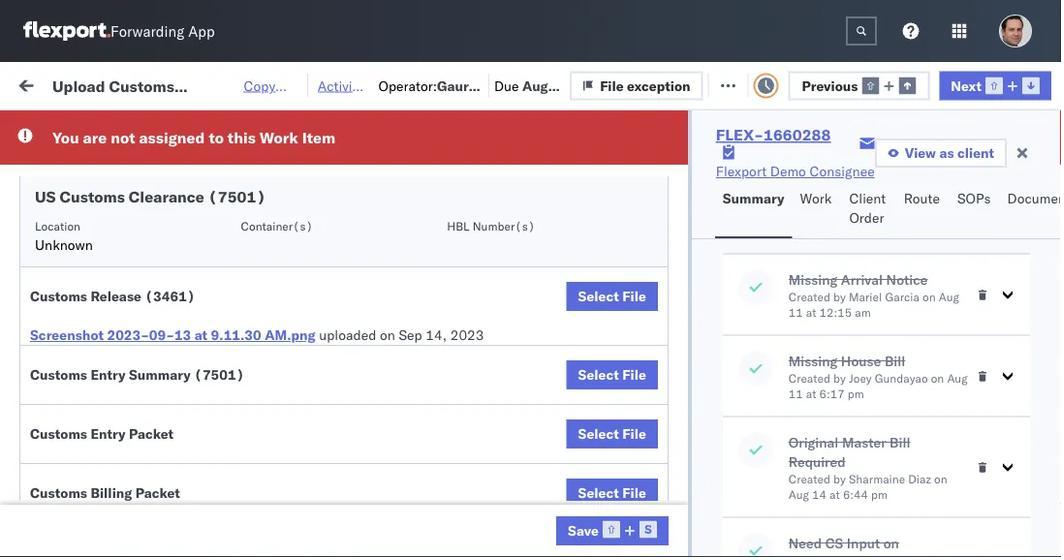 Task type: describe. For each thing, give the bounding box(es) containing it.
customs for customs entry packet
[[30, 425, 87, 442]]

aug for missing house bill
[[947, 372, 968, 386]]

message (0)
[[129, 75, 208, 92]]

sharmaine
[[849, 472, 905, 487]]

customs entry summary (7501)
[[30, 366, 245, 383]]

select file for customs release (3461)
[[578, 288, 646, 305]]

13
[[174, 327, 191, 344]]

work right this
[[260, 128, 298, 147]]

select file for customs entry packet
[[578, 425, 646, 442]]

created for missing house bill
[[789, 372, 831, 386]]

1660288
[[764, 125, 831, 144]]

workitem
[[21, 158, 72, 173]]

file for customs entry packet
[[623, 425, 646, 442]]

by:
[[70, 119, 89, 136]]

packet for customs entry packet
[[129, 425, 174, 442]]

original master bill required created by sharmaine diaz on aug 14 at 6:44 pm
[[789, 434, 948, 503]]

consignee inside button
[[639, 158, 694, 173]]

to inside reset to default filters button
[[424, 75, 438, 92]]

6:17
[[820, 387, 845, 402]]

no
[[454, 120, 470, 135]]

summary inside button
[[723, 190, 785, 207]]

on left sep
[[380, 327, 395, 344]]

filters
[[491, 75, 530, 92]]

search
[[520, 120, 557, 135]]

resize handle column header for client name
[[606, 150, 629, 183]]

select for customs entry summary (7501)
[[578, 366, 619, 383]]

filtered by:
[[19, 119, 89, 136]]

1 horizontal spatial consignee
[[810, 163, 875, 180]]

consignee button
[[629, 154, 803, 173]]

on inside missing house bill created by joey gundayao on aug 11 at 6:17 pm
[[931, 372, 944, 386]]

0 horizontal spatial file exception
[[600, 77, 691, 94]]

joey
[[849, 372, 872, 386]]

customs for customs entry summary (7501)
[[30, 366, 87, 383]]

3 : from the left
[[587, 120, 591, 135]]

(0)
[[183, 75, 208, 92]]

client
[[958, 144, 994, 161]]

customs billing packet
[[30, 485, 180, 502]]

mode
[[387, 158, 416, 173]]

file for customs entry summary (7501)
[[623, 366, 646, 383]]

flex id button
[[823, 154, 959, 173]]

deadline
[[106, 158, 153, 173]]

aug for missing arrival notice
[[939, 290, 959, 305]]

customs for customs release (3461)
[[30, 288, 87, 305]]

11 for missing arrival notice
[[789, 306, 803, 320]]

by for house
[[834, 372, 846, 386]]

entry for packet
[[91, 425, 126, 442]]

flexport demo consignee link
[[716, 162, 875, 181]]

by inside original master bill required created by sharmaine diaz on aug 14 at 6:44 pm
[[834, 472, 846, 487]]

risk
[[252, 75, 275, 92]]

am
[[855, 306, 871, 320]]

original
[[789, 434, 839, 451]]

deadline button
[[96, 154, 290, 173]]

diaz
[[908, 472, 931, 487]]

reset to default filters button
[[373, 69, 541, 98]]

route
[[904, 190, 940, 207]]

customs release (3461)
[[30, 288, 195, 305]]

route button
[[896, 181, 950, 238]]

release
[[91, 288, 141, 305]]

pm inside original master bill required created by sharmaine diaz on aug 14 at 6:44 pm
[[871, 488, 888, 503]]

1
[[225, 75, 233, 92]]

flex-
[[716, 125, 764, 144]]

in
[[289, 120, 299, 135]]

documen button
[[1000, 181, 1061, 238]]

snoozed : no
[[401, 120, 470, 135]]

progress
[[302, 120, 351, 135]]

bill for missing house bill
[[885, 353, 905, 370]]

container numbers
[[988, 151, 1039, 181]]

us
[[35, 187, 56, 206]]

gaurav
[[437, 77, 484, 94]]

previous
[[802, 77, 858, 94]]

flex-1660288 link
[[716, 125, 831, 144]]

client order
[[849, 190, 886, 226]]

resize handle column header for flex id
[[955, 150, 978, 183]]

this
[[228, 128, 256, 147]]

screenshot
[[30, 327, 104, 344]]

on inside original master bill required created by sharmaine diaz on aug 14 at 6:44 pm
[[934, 472, 948, 487]]

flex-1660288
[[716, 125, 831, 144]]

cs
[[825, 535, 843, 552]]

number(s)
[[473, 219, 535, 233]]

missing for missing arrival notice
[[789, 271, 838, 288]]

flex
[[833, 158, 854, 173]]

flex id
[[833, 158, 869, 173]]

are
[[83, 128, 107, 147]]

0 horizontal spatial exception
[[627, 77, 691, 94]]

file for customs release (3461)
[[623, 288, 646, 305]]

flexport demo consignee
[[716, 163, 875, 180]]

missing for missing house bill
[[789, 353, 838, 370]]

6:44
[[843, 488, 868, 503]]

hbl
[[447, 219, 470, 233]]

select file button for customs release (3461)
[[567, 282, 658, 311]]

1 horizontal spatial exception
[[889, 75, 953, 92]]

Search Work text field
[[541, 69, 753, 98]]

actions
[[1003, 158, 1043, 173]]

2023-
[[107, 327, 149, 344]]

hbl number(s)
[[447, 219, 535, 233]]

documen
[[1007, 190, 1061, 207]]

import work button
[[24, 62, 121, 106]]

select file for customs billing packet
[[578, 485, 646, 502]]

0 on track
[[297, 75, 359, 92]]

item
[[302, 128, 336, 147]]

select for customs release (3461)
[[578, 288, 619, 305]]

billing
[[91, 485, 132, 502]]

reset to default filters
[[385, 75, 530, 92]]

resize handle column header for mode
[[480, 150, 503, 183]]

uploaded
[[319, 327, 376, 344]]

app
[[188, 22, 215, 40]]

resize handle column header for deadline
[[286, 150, 309, 183]]

at inside original master bill required created by sharmaine diaz on aug 14 at 6:44 pm
[[830, 488, 840, 503]]

sep
[[399, 327, 422, 344]]

you
[[52, 128, 79, 147]]

notice
[[886, 271, 928, 288]]

summary button
[[715, 181, 792, 238]]

client order button
[[842, 181, 896, 238]]

reset
[[385, 75, 421, 92]]

operational
[[789, 554, 863, 557]]

save
[[568, 522, 599, 539]]



Task type: locate. For each thing, give the bounding box(es) containing it.
am.png
[[265, 327, 316, 344]]

5 resize handle column header from the left
[[606, 150, 629, 183]]

created inside missing arrival notice created by mariel garcia on aug 11 at 12:15 am
[[789, 290, 831, 305]]

consignee down caiu7969337 on the right top of page
[[639, 158, 694, 173]]

1 entry from the top
[[91, 366, 126, 383]]

4 select file button from the top
[[567, 479, 658, 508]]

not
[[111, 128, 135, 147]]

garcia
[[885, 290, 920, 305]]

work right search
[[560, 120, 587, 135]]

1 vertical spatial pm
[[871, 488, 888, 503]]

operator:
[[379, 77, 437, 94]]

6 resize handle column header from the left
[[800, 150, 823, 183]]

1 vertical spatial created
[[789, 372, 831, 386]]

customs for customs billing packet
[[30, 485, 87, 502]]

14,
[[426, 327, 447, 344]]

: right "not"
[[139, 120, 142, 135]]

filtered
[[19, 119, 67, 136]]

11 inside missing house bill created by joey gundayao on aug 11 at 6:17 pm
[[789, 387, 803, 402]]

0 horizontal spatial pm
[[848, 387, 864, 402]]

missing up the 12:15
[[789, 271, 838, 288]]

9.11.30
[[211, 327, 261, 344]]

work button
[[792, 181, 842, 238]]

client for client order
[[849, 190, 886, 207]]

(7501) up container(s)
[[208, 187, 266, 206]]

container numbers button
[[978, 146, 1061, 181]]

0 horizontal spatial to
[[209, 128, 224, 147]]

at left 6:17
[[806, 387, 817, 402]]

work down flexport demo consignee link
[[800, 190, 832, 207]]

summary down flexport
[[723, 190, 785, 207]]

at inside missing arrival notice created by mariel garcia on aug 11 at 12:15 am
[[806, 306, 817, 320]]

import
[[32, 75, 76, 92]]

1 vertical spatial aug
[[947, 372, 968, 386]]

4 select from the top
[[578, 485, 619, 502]]

aug right gundayao
[[947, 372, 968, 386]]

customs up screenshot
[[30, 288, 87, 305]]

: for status
[[139, 120, 142, 135]]

(7501) for us customs clearance (7501)
[[208, 187, 266, 206]]

created up 14 on the right
[[789, 472, 831, 487]]

11 inside missing arrival notice created by mariel garcia on aug 11 at 12:15 am
[[789, 306, 803, 320]]

1 vertical spatial missing
[[789, 353, 838, 370]]

on right gundayao
[[931, 372, 944, 386]]

1 vertical spatial bill
[[890, 434, 911, 451]]

bill inside original master bill required created by sharmaine diaz on aug 14 at 6:44 pm
[[890, 434, 911, 451]]

: for snoozed
[[446, 120, 450, 135]]

us customs clearance (7501)
[[35, 187, 266, 206]]

resize handle column header for consignee
[[800, 150, 823, 183]]

on right garcia at the right bottom of the page
[[923, 290, 936, 305]]

file for customs billing packet
[[623, 485, 646, 502]]

0 horizontal spatial consignee
[[639, 158, 694, 173]]

0 vertical spatial 11
[[789, 306, 803, 320]]

11 left 6:17
[[789, 387, 803, 402]]

0 vertical spatial client
[[513, 158, 544, 173]]

save button
[[556, 517, 669, 546]]

0 vertical spatial entry
[[91, 366, 126, 383]]

flexport. image
[[23, 21, 110, 41]]

pm inside missing house bill created by joey gundayao on aug 11 at 6:17 pm
[[848, 387, 864, 402]]

0 vertical spatial created
[[789, 290, 831, 305]]

0 vertical spatial (7501)
[[208, 187, 266, 206]]

blocked,
[[237, 120, 286, 135]]

input
[[847, 535, 880, 552]]

at left the 12:15
[[806, 306, 817, 320]]

created for missing arrival notice
[[789, 290, 831, 305]]

1 horizontal spatial pm
[[871, 488, 888, 503]]

: left no
[[446, 120, 450, 135]]

select file button for customs entry packet
[[567, 420, 658, 449]]

name
[[547, 158, 578, 173]]

entry up customs billing packet at the bottom of the page
[[91, 425, 126, 442]]

exception
[[889, 75, 953, 92], [627, 77, 691, 94]]

3 select from the top
[[578, 425, 619, 442]]

flexport
[[716, 163, 767, 180]]

8 resize handle column header from the left
[[1026, 150, 1050, 183]]

7 resize handle column header from the left
[[955, 150, 978, 183]]

jawla
[[437, 96, 473, 113]]

need cs input on operational decision button
[[738, 534, 1015, 557]]

entry
[[91, 366, 126, 383], [91, 425, 126, 442]]

customs up customs billing packet at the bottom of the page
[[30, 425, 87, 442]]

bill inside missing house bill created by joey gundayao on aug 11 at 6:17 pm
[[885, 353, 905, 370]]

container
[[988, 151, 1039, 165]]

select for customs entry packet
[[578, 425, 619, 442]]

consignee up client order
[[810, 163, 875, 180]]

exception up caiu7969337 on the right top of page
[[627, 77, 691, 94]]

1 vertical spatial by
[[834, 372, 846, 386]]

to right the reset
[[424, 75, 438, 92]]

3 select file button from the top
[[567, 420, 658, 449]]

1 select file from the top
[[578, 288, 646, 305]]

by inside missing arrival notice created by mariel garcia on aug 11 at 12:15 am
[[834, 290, 846, 305]]

consignee
[[639, 158, 694, 173], [810, 163, 875, 180]]

assigned
[[139, 128, 205, 147]]

view
[[905, 144, 936, 161]]

3 created from the top
[[789, 472, 831, 487]]

1 at risk
[[225, 75, 275, 92]]

at right 13
[[195, 327, 208, 344]]

by up the 12:15
[[834, 290, 846, 305]]

(7501) down 9.11.30
[[194, 366, 245, 383]]

2 select file from the top
[[578, 366, 646, 383]]

forwarding
[[110, 22, 184, 40]]

1 select file button from the top
[[567, 282, 658, 311]]

1 vertical spatial 11
[[789, 387, 803, 402]]

1 11 from the top
[[789, 306, 803, 320]]

by
[[834, 290, 846, 305], [834, 372, 846, 386], [834, 472, 846, 487]]

2023
[[450, 327, 484, 344]]

1 vertical spatial client
[[849, 190, 886, 207]]

demo
[[770, 163, 806, 180]]

packet right the billing
[[135, 485, 180, 502]]

ready
[[147, 120, 182, 135]]

select file for customs entry summary (7501)
[[578, 366, 646, 383]]

customs left the billing
[[30, 485, 87, 502]]

2 vertical spatial created
[[789, 472, 831, 487]]

file exception up caiu7969337 on the right top of page
[[600, 77, 691, 94]]

default
[[441, 75, 488, 92]]

3 select file from the top
[[578, 425, 646, 442]]

1 created from the top
[[789, 290, 831, 305]]

1 horizontal spatial :
[[446, 120, 450, 135]]

2 vertical spatial aug
[[789, 488, 809, 503]]

client up order at the top right of the page
[[849, 190, 886, 207]]

at right 14 on the right
[[830, 488, 840, 503]]

bill up gundayao
[[885, 353, 905, 370]]

1 resize handle column header from the left
[[277, 150, 300, 183]]

status : ready for work, blocked, in progress
[[105, 120, 351, 135]]

previous button
[[788, 71, 930, 100]]

aug inside missing house bill created by joey gundayao on aug 11 at 6:17 pm
[[947, 372, 968, 386]]

2 entry from the top
[[91, 425, 126, 442]]

1 horizontal spatial file exception
[[862, 75, 953, 92]]

track
[[328, 75, 359, 92]]

2 horizontal spatial :
[[587, 120, 591, 135]]

2 missing from the top
[[789, 353, 838, 370]]

on right 0 at left top
[[309, 75, 324, 92]]

pm down sharmaine at right bottom
[[871, 488, 888, 503]]

pm down joey
[[848, 387, 864, 402]]

file exception
[[862, 75, 953, 92], [600, 77, 691, 94]]

missing inside missing house bill created by joey gundayao on aug 11 at 6:17 pm
[[789, 353, 838, 370]]

1 vertical spatial entry
[[91, 425, 126, 442]]

pm
[[848, 387, 864, 402], [871, 488, 888, 503]]

house
[[841, 353, 881, 370]]

1 horizontal spatial client
[[849, 190, 886, 207]]

2 created from the top
[[789, 372, 831, 386]]

0 vertical spatial pm
[[848, 387, 864, 402]]

2 11 from the top
[[789, 387, 803, 402]]

need cs input on operational decision
[[789, 535, 921, 557]]

import work
[[32, 75, 113, 92]]

client left name
[[513, 158, 544, 173]]

11 left the 12:15
[[789, 306, 803, 320]]

location unknown
[[35, 219, 93, 253]]

12:15
[[820, 306, 852, 320]]

1 horizontal spatial summary
[[723, 190, 785, 207]]

1 missing from the top
[[789, 271, 838, 288]]

customs down screenshot
[[30, 366, 87, 383]]

0 vertical spatial summary
[[723, 190, 785, 207]]

0 vertical spatial packet
[[129, 425, 174, 442]]

work right 'import'
[[79, 75, 113, 92]]

to left this
[[209, 128, 224, 147]]

4 select file from the top
[[578, 485, 646, 502]]

created up the 12:15
[[789, 290, 831, 305]]

0 horizontal spatial client
[[513, 158, 544, 173]]

2 select file button from the top
[[567, 361, 658, 390]]

packet down customs entry summary (7501)
[[129, 425, 174, 442]]

at inside missing house bill created by joey gundayao on aug 11 at 6:17 pm
[[806, 387, 817, 402]]

2 by from the top
[[834, 372, 846, 386]]

0 horizontal spatial :
[[139, 120, 142, 135]]

1 vertical spatial to
[[209, 128, 224, 147]]

decision
[[866, 554, 921, 557]]

11 for missing house bill
[[789, 387, 803, 402]]

customs entry packet
[[30, 425, 174, 442]]

select for customs billing packet
[[578, 485, 619, 502]]

summary down 09-
[[129, 366, 191, 383]]

by inside missing house bill created by joey gundayao on aug 11 at 6:17 pm
[[834, 372, 846, 386]]

workitem button
[[12, 154, 281, 173]]

status
[[105, 120, 139, 135]]

on inside missing arrival notice created by mariel garcia on aug 11 at 12:15 am
[[923, 290, 936, 305]]

aug left 14 on the right
[[789, 488, 809, 503]]

on
[[309, 75, 324, 92], [923, 290, 936, 305], [380, 327, 395, 344], [931, 372, 944, 386], [934, 472, 948, 487], [884, 535, 899, 552]]

2 vertical spatial by
[[834, 472, 846, 487]]

None text field
[[846, 16, 877, 46]]

1 horizontal spatial to
[[424, 75, 438, 92]]

next button
[[939, 71, 1052, 100]]

created inside missing house bill created by joey gundayao on aug 11 at 6:17 pm
[[789, 372, 831, 386]]

4 resize handle column header from the left
[[480, 150, 503, 183]]

container(s)
[[241, 219, 313, 233]]

caiu7969337
[[596, 120, 675, 135]]

snoozed
[[401, 120, 446, 135]]

mode button
[[377, 154, 484, 173]]

on up decision
[[884, 535, 899, 552]]

select file button for customs billing packet
[[567, 479, 658, 508]]

entry for summary
[[91, 366, 126, 383]]

09-
[[149, 327, 174, 344]]

work,
[[203, 120, 234, 135]]

1 : from the left
[[139, 120, 142, 135]]

sops
[[958, 190, 991, 207]]

select
[[578, 288, 619, 305], [578, 366, 619, 383], [578, 425, 619, 442], [578, 485, 619, 502]]

by up 6:17
[[834, 372, 846, 386]]

required
[[789, 454, 846, 471]]

file
[[862, 75, 886, 92], [600, 77, 624, 94], [623, 288, 646, 305], [623, 366, 646, 383], [623, 425, 646, 442], [623, 485, 646, 502]]

exception up view
[[889, 75, 953, 92]]

aug inside missing arrival notice created by mariel garcia on aug 11 at 12:15 am
[[939, 290, 959, 305]]

2 resize handle column header from the left
[[286, 150, 309, 183]]

1 by from the top
[[834, 290, 846, 305]]

2 : from the left
[[446, 120, 450, 135]]

bill
[[885, 353, 905, 370], [890, 434, 911, 451]]

created
[[789, 290, 831, 305], [789, 372, 831, 386], [789, 472, 831, 487]]

1 select from the top
[[578, 288, 619, 305]]

select file button for customs entry summary (7501)
[[567, 361, 658, 390]]

0 vertical spatial bill
[[885, 353, 905, 370]]

0 vertical spatial by
[[834, 290, 846, 305]]

3 by from the top
[[834, 472, 846, 487]]

aug right garcia at the right bottom of the page
[[939, 290, 959, 305]]

customs up the 'location'
[[60, 187, 125, 206]]

by for arrival
[[834, 290, 846, 305]]

client for client name
[[513, 158, 544, 173]]

created up 6:17
[[789, 372, 831, 386]]

file exception up view
[[862, 75, 953, 92]]

at right 1
[[237, 75, 249, 92]]

view as client button
[[875, 139, 1007, 168]]

bill right master
[[890, 434, 911, 451]]

missing house bill created by joey gundayao on aug 11 at 6:17 pm
[[789, 353, 968, 402]]

packet for customs billing packet
[[135, 485, 180, 502]]

customs
[[60, 187, 125, 206], [30, 288, 87, 305], [30, 366, 87, 383], [30, 425, 87, 442], [30, 485, 87, 502]]

bill for original master bill required
[[890, 434, 911, 451]]

missing
[[789, 271, 838, 288], [789, 353, 838, 370]]

on inside need cs input on operational decision
[[884, 535, 899, 552]]

: left caiu7969337 on the right top of page
[[587, 120, 591, 135]]

missing up 6:17
[[789, 353, 838, 370]]

master
[[842, 434, 886, 451]]

order
[[849, 209, 884, 226]]

created inside original master bill required created by sharmaine diaz on aug 14 at 6:44 pm
[[789, 472, 831, 487]]

1 vertical spatial packet
[[135, 485, 180, 502]]

1 vertical spatial summary
[[129, 366, 191, 383]]

0 vertical spatial aug
[[939, 290, 959, 305]]

1 vertical spatial (7501)
[[194, 366, 245, 383]]

0
[[297, 75, 306, 92]]

aug inside original master bill required created by sharmaine diaz on aug 14 at 6:44 pm
[[789, 488, 809, 503]]

(7501) for customs entry summary (7501)
[[194, 366, 245, 383]]

arrival
[[841, 271, 883, 288]]

missing inside missing arrival notice created by mariel garcia on aug 11 at 12:15 am
[[789, 271, 838, 288]]

aug
[[939, 290, 959, 305], [947, 372, 968, 386], [789, 488, 809, 503]]

on right diaz
[[934, 472, 948, 487]]

resize handle column header for workitem
[[277, 150, 300, 183]]

entry down 2023- on the bottom of page
[[91, 366, 126, 383]]

resize handle column header
[[277, 150, 300, 183], [286, 150, 309, 183], [354, 150, 377, 183], [480, 150, 503, 183], [606, 150, 629, 183], [800, 150, 823, 183], [955, 150, 978, 183], [1026, 150, 1050, 183]]

0 vertical spatial missing
[[789, 271, 838, 288]]

(3461)
[[145, 288, 195, 305]]

message
[[129, 75, 183, 92]]

by up 6:44
[[834, 472, 846, 487]]

0 horizontal spatial summary
[[129, 366, 191, 383]]

3 resize handle column header from the left
[[354, 150, 377, 183]]

2 select from the top
[[578, 366, 619, 383]]

select file button
[[567, 282, 658, 311], [567, 361, 658, 390], [567, 420, 658, 449], [567, 479, 658, 508]]

0 vertical spatial to
[[424, 75, 438, 92]]



Task type: vqa. For each thing, say whether or not it's contained in the screenshot.
bottommost Bill
yes



